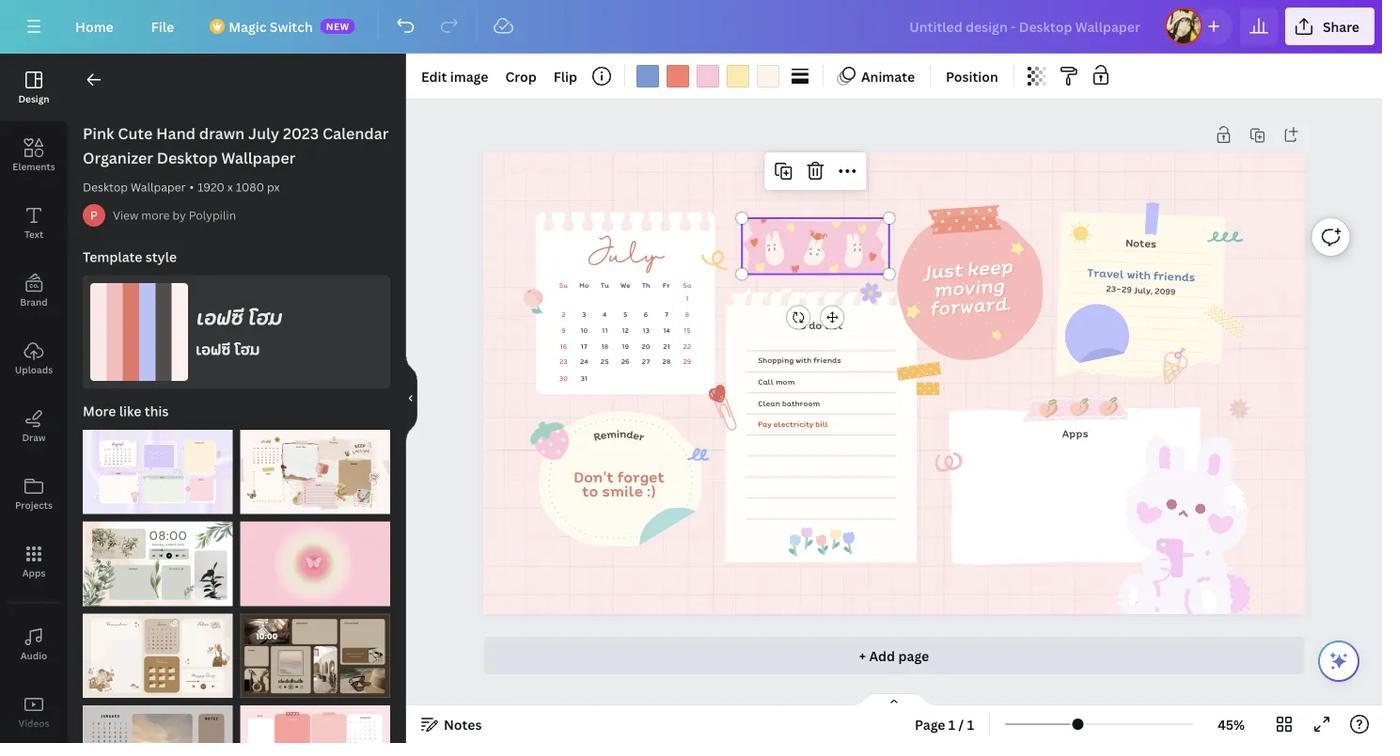 Task type: locate. For each thing, give the bounding box(es) containing it.
add
[[870, 647, 896, 665]]

cute pastel hand drawn doodle line image
[[700, 243, 735, 277]]

1 vertical spatial desktop
[[83, 179, 128, 195]]

just keep moving forward.
[[922, 251, 1014, 322]]

beige brown texture cute cottagecore june 2023 organizer desktop wallpaper image
[[83, 614, 233, 698]]

with
[[1127, 266, 1152, 283], [796, 355, 812, 366]]

elements button
[[0, 121, 68, 189]]

desktop down hand
[[157, 148, 218, 168]]

brown aesthetic 2023 desktop wallpaper group
[[83, 694, 233, 743]]

pay electricity bill apps
[[758, 418, 1089, 441]]

smile
[[602, 480, 644, 502]]

1 vertical spatial with
[[796, 355, 812, 366]]

beige & brown aesthetic dekstop wallpaper group
[[240, 602, 390, 698]]

with inside travel with friends 23-29 july, 2099
[[1127, 266, 1152, 283]]

0 vertical spatial apps
[[1063, 425, 1089, 441]]

desktop wallpaper
[[83, 179, 186, 195]]

main menu bar
[[0, 0, 1383, 54]]

wallpaper up more
[[131, 179, 186, 195]]

clean bathroom
[[758, 397, 821, 409]]

15
[[684, 325, 691, 335]]

don't forget to smile :)
[[574, 466, 665, 502]]

peach brown minimal cute june 2023 calendar organizer desktop wallpaper image
[[240, 430, 390, 514]]

1 vertical spatial apps
[[22, 566, 46, 579]]

1 horizontal spatial notes
[[1126, 235, 1158, 251]]

flip
[[554, 67, 578, 85]]

1 horizontal spatial with
[[1127, 266, 1152, 283]]

image
[[450, 67, 489, 85]]

canva assistant image
[[1328, 650, 1351, 673]]

29
[[1122, 283, 1133, 296], [684, 357, 692, 367]]

friends for shopping
[[814, 355, 842, 366]]

friends right july, in the top of the page
[[1154, 267, 1196, 286]]

1 left / on the bottom of the page
[[949, 715, 956, 733]]

home
[[75, 17, 114, 35]]

notes button
[[414, 709, 490, 739]]

tu
[[601, 280, 609, 290]]

0 horizontal spatial notes
[[444, 715, 482, 733]]

desktop up polypilin element
[[83, 179, 128, 195]]

10
[[581, 325, 588, 335]]

#759ad7 image
[[637, 65, 659, 87]]

green beige greenery aesthetic watercolor desktop wallpaper group
[[83, 511, 233, 606]]

e left i
[[599, 427, 608, 443]]

0 horizontal spatial apps
[[22, 566, 46, 579]]

1 right / on the bottom of the page
[[968, 715, 975, 733]]

0 vertical spatial friends
[[1154, 267, 1196, 286]]

31
[[581, 373, 588, 383]]

1 horizontal spatial 29
[[1122, 283, 1133, 296]]

position button
[[939, 61, 1006, 91]]

july left '2023'
[[248, 123, 280, 143]]

2 horizontal spatial 1
[[968, 715, 975, 733]]

1 vertical spatial notes
[[444, 715, 482, 733]]

to
[[794, 317, 807, 333]]

draw button
[[0, 392, 68, 460]]

file
[[151, 17, 174, 35]]

e right n
[[632, 427, 641, 444]]

0 vertical spatial เอฟซี
[[196, 302, 242, 332]]

1 horizontal spatial wallpaper
[[221, 148, 296, 168]]

1 horizontal spatial desktop
[[157, 148, 218, 168]]

this
[[145, 402, 169, 420]]

more
[[141, 207, 170, 223]]

text
[[24, 228, 43, 240]]

/
[[959, 715, 965, 733]]

Design title text field
[[895, 8, 1158, 45]]

#feeaa9 image
[[727, 65, 750, 87]]

1 horizontal spatial e
[[632, 427, 641, 444]]

29 down 22
[[684, 357, 692, 367]]

1 vertical spatial july
[[588, 236, 664, 276]]

color group
[[633, 61, 784, 91]]

1 vertical spatial wallpaper
[[131, 179, 186, 195]]

page
[[899, 647, 930, 665]]

0 horizontal spatial e
[[599, 427, 608, 443]]

1 horizontal spatial july
[[588, 236, 664, 276]]

0 horizontal spatial 29
[[684, 357, 692, 367]]

friends inside travel with friends 23-29 july, 2099
[[1154, 267, 1196, 286]]

view more by polypilin button
[[113, 206, 236, 225]]

more like this
[[83, 402, 169, 420]]

elements
[[12, 160, 55, 173]]

do
[[809, 317, 823, 333]]

polypilin element
[[83, 204, 105, 227]]

1 horizontal spatial apps
[[1063, 425, 1089, 441]]

เอฟซี
[[196, 302, 242, 332], [196, 338, 231, 360]]

like
[[119, 402, 142, 420]]

with right shopping
[[796, 355, 812, 366]]

by
[[173, 207, 186, 223]]

calendar
[[323, 123, 389, 143]]

purple pastel cute playful august 2023 calendar organizer desktop wallpaper group
[[83, 419, 233, 514]]

to do list
[[794, 317, 843, 333]]

friends
[[1154, 267, 1196, 286], [814, 355, 842, 366]]

r
[[592, 428, 603, 445]]

uploads button
[[0, 325, 68, 392]]

drawn
[[199, 123, 245, 143]]

e
[[599, 427, 608, 443], [632, 427, 641, 444]]

2 e from the left
[[632, 427, 641, 444]]

su
[[560, 280, 568, 290]]

audio button
[[0, 611, 68, 678]]

n
[[620, 426, 627, 442]]

travel
[[1087, 264, 1125, 282]]

0 horizontal spatial july
[[248, 123, 280, 143]]

with for shopping
[[796, 355, 812, 366]]

1 down the sa
[[686, 293, 689, 303]]

12
[[622, 325, 629, 335]]

1 vertical spatial เอฟซี
[[196, 338, 231, 360]]

#fec6d9 image
[[697, 65, 720, 87], [697, 65, 720, 87]]

1 inside sa 1 15 29 8 22
[[686, 293, 689, 303]]

polypilin image
[[83, 204, 105, 227]]

0 vertical spatial july
[[248, 123, 280, 143]]

1 vertical spatial โฮม
[[234, 338, 260, 360]]

organizer
[[83, 148, 153, 168]]

fr 14 28 7 21
[[663, 280, 671, 367]]

5
[[624, 309, 628, 319]]

x
[[227, 179, 233, 195]]

home link
[[60, 8, 129, 45]]

0 horizontal spatial with
[[796, 355, 812, 366]]

1 horizontal spatial friends
[[1154, 267, 1196, 286]]

1 horizontal spatial 1
[[949, 715, 956, 733]]

0 vertical spatial โฮม
[[247, 302, 281, 332]]

sa 1 15 29 8 22
[[683, 280, 692, 367]]

0 horizontal spatial 1
[[686, 293, 689, 303]]

wallpaper inside pink cute hand drawn july 2023 calendar organizer desktop wallpaper
[[221, 148, 296, 168]]

18
[[602, 341, 609, 351]]

29 left july, in the top of the page
[[1122, 283, 1133, 296]]

july up we
[[588, 236, 664, 276]]

0 vertical spatial wallpaper
[[221, 148, 296, 168]]

1 vertical spatial friends
[[814, 355, 842, 366]]

edit
[[421, 67, 447, 85]]

0 vertical spatial desktop
[[157, 148, 218, 168]]

0 horizontal spatial friends
[[814, 355, 842, 366]]

1 เอฟซี from the top
[[196, 302, 242, 332]]

0 vertical spatial with
[[1127, 266, 1152, 283]]

+ add page
[[860, 647, 930, 665]]

position
[[946, 67, 999, 85]]

to
[[583, 480, 599, 502]]

with for travel
[[1127, 266, 1152, 283]]

13
[[643, 325, 650, 335]]

+ add page button
[[484, 637, 1305, 675]]

friends down the list
[[814, 355, 842, 366]]

1 vertical spatial 29
[[684, 357, 692, 367]]

wallpaper up "1080"
[[221, 148, 296, 168]]

0 vertical spatial 29
[[1122, 283, 1133, 296]]

desktop
[[157, 148, 218, 168], [83, 179, 128, 195]]

r e m i n d e r
[[592, 426, 647, 445]]

with right 23-
[[1127, 266, 1152, 283]]

polypilin
[[189, 207, 236, 223]]

28
[[663, 357, 671, 367]]

moving
[[933, 270, 1005, 303]]

notes inside button
[[444, 715, 482, 733]]



Task type: describe. For each thing, give the bounding box(es) containing it.
1 for page
[[949, 715, 956, 733]]

#fef3eb image
[[757, 65, 780, 87]]

4
[[603, 309, 607, 319]]

45% button
[[1201, 709, 1262, 739]]

hide image
[[405, 353, 418, 444]]

magic
[[229, 17, 267, 35]]

1920 x 1080 px
[[198, 179, 280, 195]]

29 inside sa 1 15 29 8 22
[[684, 357, 692, 367]]

purple pastel cute playful august 2023 calendar organizer desktop wallpaper image
[[83, 430, 233, 514]]

view more by polypilin
[[113, 207, 236, 223]]

flip button
[[546, 61, 585, 91]]

bill
[[816, 418, 829, 430]]

we 12 26 5 19
[[621, 280, 631, 367]]

electricity
[[774, 418, 814, 430]]

0 horizontal spatial wallpaper
[[131, 179, 186, 195]]

pink cute hand drawn july 2023 calendar organizer desktop wallpaper
[[83, 123, 389, 168]]

template style
[[83, 248, 177, 266]]

i
[[617, 426, 620, 441]]

design button
[[0, 54, 68, 121]]

sa
[[683, 280, 692, 290]]

brand
[[20, 295, 48, 308]]

:)
[[647, 480, 656, 502]]

brand button
[[0, 257, 68, 325]]

tu 11 25 4 18
[[601, 280, 609, 367]]

friends for travel
[[1154, 267, 1196, 286]]

draw
[[22, 431, 46, 444]]

animate button
[[832, 61, 923, 91]]

11
[[602, 325, 608, 335]]

projects
[[15, 499, 53, 511]]

#fc7a6c image
[[667, 65, 690, 87]]

30
[[560, 373, 568, 383]]

july inside pink cute hand drawn july 2023 calendar organizer desktop wallpaper
[[248, 123, 280, 143]]

forward.
[[929, 288, 1012, 322]]

9
[[562, 325, 566, 335]]

file button
[[136, 8, 189, 45]]

mom
[[776, 376, 795, 388]]

projects button
[[0, 460, 68, 528]]

design
[[18, 92, 49, 105]]

22
[[684, 341, 692, 351]]

2
[[562, 309, 566, 319]]

beige & brown aesthetic dekstop wallpaper image
[[240, 614, 390, 698]]

23
[[560, 357, 568, 367]]

desktop inside pink cute hand drawn july 2023 calendar organizer desktop wallpaper
[[157, 148, 218, 168]]

call
[[758, 376, 774, 388]]

#fc7a6c image
[[667, 65, 690, 87]]

25
[[601, 357, 609, 367]]

pay
[[758, 418, 772, 430]]

audio
[[20, 649, 47, 662]]

45%
[[1218, 715, 1245, 733]]

29 inside travel with friends 23-29 july, 2099
[[1122, 283, 1133, 296]]

share
[[1324, 17, 1360, 35]]

pink pastel cute blocks organization desktop wallpaper group
[[240, 694, 390, 743]]

px
[[267, 179, 280, 195]]

crop button
[[498, 61, 544, 91]]

brown aesthetic 2023 desktop wallpaper image
[[83, 706, 233, 743]]

#feeaa9 image
[[727, 65, 750, 87]]

we
[[621, 280, 631, 290]]

view
[[113, 207, 139, 223]]

17
[[581, 341, 588, 351]]

page 1 / 1
[[915, 715, 975, 733]]

r
[[638, 428, 647, 445]]

pink and yellow beautiful elegant feminine butterfly gradient desktop wallpaper group
[[240, 511, 390, 606]]

d
[[626, 426, 635, 442]]

6
[[644, 309, 648, 319]]

7
[[665, 309, 669, 319]]

list
[[825, 317, 843, 333]]

m
[[606, 426, 618, 442]]

style
[[146, 248, 177, 266]]

1 for sa
[[686, 293, 689, 303]]

1920
[[198, 179, 225, 195]]

su 9 23 2 16 30
[[560, 280, 568, 383]]

1 e from the left
[[599, 427, 608, 443]]

shopping
[[758, 355, 794, 366]]

10 24 3 17 31
[[580, 309, 589, 383]]

more
[[83, 402, 116, 420]]

cute
[[118, 123, 153, 143]]

page
[[915, 715, 946, 733]]

don't
[[574, 466, 614, 487]]

1080
[[236, 179, 264, 195]]

8
[[686, 309, 690, 319]]

24
[[580, 357, 589, 367]]

pink pastel cute blocks organization desktop wallpaper image
[[240, 706, 390, 743]]

pink and yellow beautiful elegant feminine butterfly gradient desktop wallpaper image
[[240, 522, 390, 606]]

travel with friends 23-29 july, 2099
[[1087, 264, 1196, 298]]

3
[[582, 309, 587, 319]]

23-
[[1106, 282, 1123, 295]]

0 horizontal spatial desktop
[[83, 179, 128, 195]]

2 เอฟซี from the top
[[196, 338, 231, 360]]

uploads
[[15, 363, 53, 376]]

#759ad7 image
[[637, 65, 659, 87]]

videos button
[[0, 678, 68, 743]]

+
[[860, 647, 867, 665]]

green beige greenery aesthetic watercolor desktop wallpaper image
[[83, 522, 233, 606]]

just
[[922, 255, 964, 286]]

magic switch
[[229, 17, 313, 35]]

apps inside button
[[22, 566, 46, 579]]

beige brown texture cute cottagecore june 2023 organizer desktop wallpaper group
[[83, 602, 233, 698]]

template
[[83, 248, 142, 266]]

16
[[560, 341, 567, 351]]

#fef3eb image
[[757, 65, 780, 87]]

pink
[[83, 123, 114, 143]]

hand
[[156, 123, 196, 143]]

เอฟซี โฮม เอฟซี โฮม
[[196, 302, 281, 360]]

crop
[[506, 67, 537, 85]]

peach brown minimal cute june 2023 calendar organizer desktop wallpaper group
[[240, 419, 390, 514]]

clean
[[758, 397, 781, 409]]

0 vertical spatial notes
[[1126, 235, 1158, 251]]

show pages image
[[849, 692, 940, 707]]

side panel tab list
[[0, 54, 68, 743]]

mo
[[580, 280, 589, 290]]

call mom
[[758, 376, 795, 388]]

apps inside pay electricity bill apps
[[1063, 425, 1089, 441]]

fr
[[663, 280, 671, 290]]



Task type: vqa. For each thing, say whether or not it's contained in the screenshot.
jacob simon image
no



